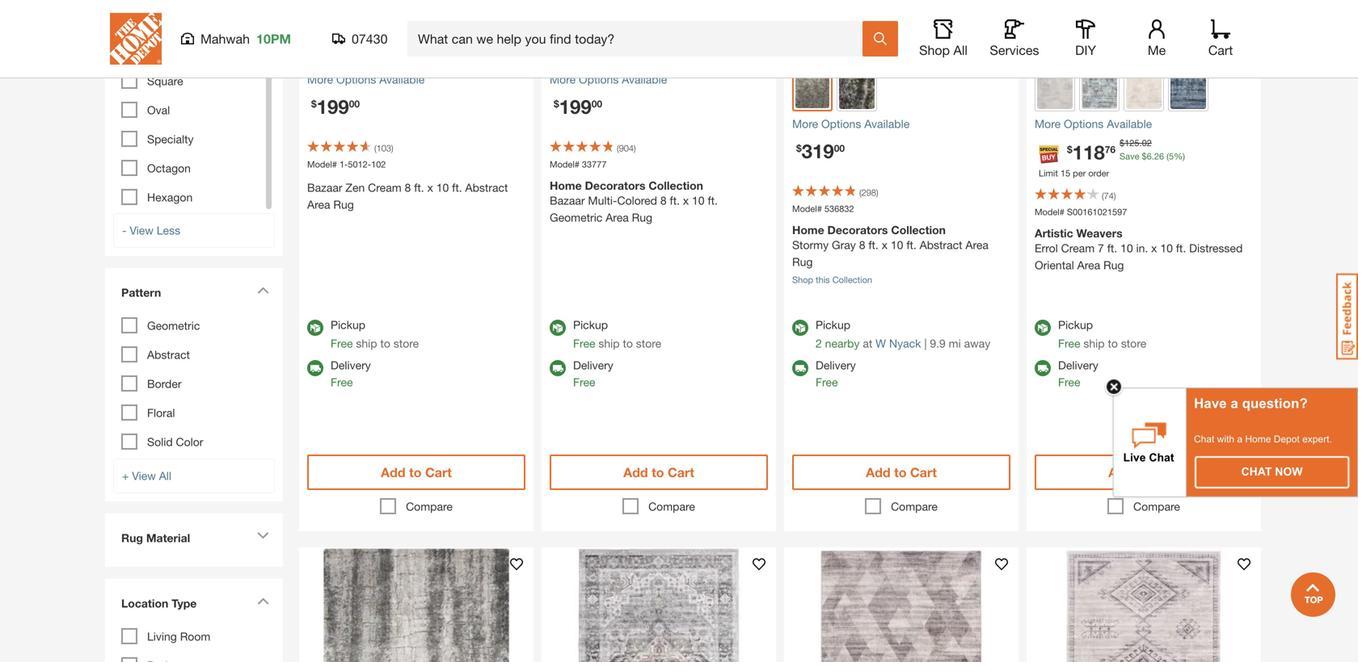 Task type: vqa. For each thing, say whether or not it's contained in the screenshot.
26
yes



Task type: describe. For each thing, give the bounding box(es) containing it.
this
[[816, 275, 830, 285]]

more for 'more options available' "link" under what can we help you find today? search box
[[550, 73, 576, 86]]

floral link
[[147, 407, 175, 420]]

26
[[1154, 151, 1164, 162]]

add to cart button for model# 1-5012-102
[[307, 455, 526, 491]]

10 inside the home decorators collection bazaar multi-colored 8 ft. x 10 ft. geometric area rug
[[692, 194, 705, 207]]

me button
[[1131, 19, 1183, 58]]

model# 536832
[[792, 204, 854, 214]]

nearby
[[825, 337, 860, 351]]

x inside bazaar zen cream 8 ft. x 10 ft. abstract area rug
[[427, 181, 433, 194]]

$ for model# 1-5012-102
[[311, 98, 317, 110]]

1 vertical spatial a
[[1237, 434, 1243, 445]]

border
[[147, 378, 182, 391]]

more options available link down bazaar zen cream 8 ft. x 10 ft. abstract area rug "image" in the left of the page
[[307, 71, 526, 88]]

solid color
[[147, 436, 203, 449]]

x inside the home decorators collection bazaar multi-colored 8 ft. x 10 ft. geometric area rug
[[683, 194, 689, 207]]

chat now link
[[1196, 458, 1349, 488]]

taupe image
[[1037, 74, 1073, 109]]

8 inside bazaar zen cream 8 ft. x 10 ft. abstract area rug
[[405, 181, 411, 194]]

07430
[[352, 31, 388, 46]]

model# s00161021597
[[1035, 207, 1127, 218]]

10pm
[[256, 31, 291, 46]]

( 298 )
[[859, 188, 879, 198]]

available down charcoal icon
[[864, 117, 910, 131]]

delivery for 33777
[[573, 359, 613, 372]]

available for pickup image for model# 33777
[[550, 320, 566, 336]]

more options available for 'more options available' "link" underneath charcoal icon
[[792, 117, 910, 131]]

all inside + view all link
[[159, 470, 171, 483]]

$ 199 00 for 1-
[[311, 95, 360, 118]]

pickup for 33777
[[573, 319, 608, 332]]

abstract inside bazaar zen cream 8 ft. x 10 ft. abstract area rug
[[465, 181, 508, 194]]

me
[[1148, 42, 1166, 58]]

square
[[147, 74, 183, 88]]

298
[[862, 188, 876, 198]]

location type
[[121, 598, 197, 611]]

199 for 33777
[[559, 95, 592, 118]]

w nyack link
[[876, 337, 921, 351]]

abstract inside "home decorators collection stormy gray 8 ft. x 10 ft. abstract area rug shop this collection"
[[920, 239, 963, 252]]

5012-
[[348, 159, 371, 170]]

errol cream 7 ft. 10 in. x 10 ft. distressed oriental area rug image
[[1027, 0, 1261, 63]]

feedback link image
[[1336, 273, 1358, 361]]

home decorators collection stormy gray 8 ft. x 10 ft. abstract area rug shop this collection
[[792, 224, 989, 285]]

9.9
[[930, 337, 946, 351]]

order
[[1088, 168, 1109, 179]]

sweet dreams 8 ft. x 10 ft. ivory/charcoal contemporary abstract area rug image
[[299, 548, 534, 663]]

round
[[147, 45, 181, 59]]

+ view all
[[122, 470, 171, 483]]

colored
[[617, 194, 657, 207]]

add to cart for model# 33777
[[623, 465, 694, 481]]

rug inside artistic weavers errol cream 7 ft. 10 in. x 10 ft. distressed oriental area rug
[[1104, 259, 1124, 272]]

shop this collection link
[[792, 275, 872, 285]]

denim image
[[1171, 74, 1206, 109]]

-
[[122, 224, 126, 237]]

ship for artistic weavers errol cream 7 ft. 10 in. x 10 ft. distressed oriental area rug
[[1084, 337, 1105, 351]]

oriental
[[1035, 259, 1074, 272]]

) for ( 103 )
[[391, 143, 393, 154]]

chat
[[1241, 466, 1272, 479]]

gray image
[[796, 74, 829, 108]]

delivery free for 1-
[[331, 359, 371, 389]]

distressed
[[1189, 242, 1243, 255]]

chat now
[[1241, 466, 1303, 479]]

border link
[[147, 378, 182, 391]]

zen
[[346, 181, 365, 194]]

floral
[[147, 407, 175, 420]]

free for 199's available shipping image
[[331, 376, 353, 389]]

w
[[876, 337, 886, 351]]

- view less
[[122, 224, 180, 237]]

pickup for 536832
[[816, 319, 851, 332]]

319
[[802, 139, 834, 163]]

0 horizontal spatial geometric
[[147, 319, 200, 333]]

bazaar zen cream 8 ft. x 10 ft. abstract area rug
[[307, 181, 508, 211]]

more options available for 'more options available' "link" under what can we help you find today? search box
[[550, 73, 667, 86]]

octagon
[[147, 162, 191, 175]]

abstract link
[[147, 349, 190, 362]]

0 vertical spatial a
[[1231, 396, 1238, 412]]

available down what can we help you find today? search box
[[622, 73, 667, 86]]

pickup 2 nearby at w nyack | 9.9 mi away
[[816, 319, 991, 351]]

( inside $ 125 . 02 save $ 6 . 26 ( 5 %) limit 15 per order
[[1167, 151, 1169, 162]]

( 74 )
[[1102, 191, 1116, 201]]

stormy
[[792, 239, 829, 252]]

question?
[[1242, 396, 1308, 412]]

options for 'more options available' "link" under bazaar zen cream 8 ft. x 10 ft. abstract area rug "image" in the left of the page
[[336, 73, 376, 86]]

artistic
[[1035, 227, 1073, 240]]

$ for model# 536832
[[796, 143, 802, 154]]

1 store from the left
[[394, 337, 419, 351]]

artistic weavers errol cream 7 ft. 10 in. x 10 ft. distressed oriental area rug
[[1035, 227, 1243, 272]]

free for available for pickup icon corresponding to model# 1-5012-102
[[331, 337, 353, 351]]

in.
[[1136, 242, 1148, 255]]

+
[[122, 470, 129, 483]]

have
[[1194, 396, 1227, 412]]

add for model# 536832
[[866, 465, 891, 481]]

8 inside "home decorators collection stormy gray 8 ft. x 10 ft. abstract area rug shop this collection"
[[859, 239, 865, 252]]

add to cart button for model# 33777
[[550, 455, 768, 491]]

74
[[1104, 191, 1114, 201]]

cart for model# 536832
[[910, 465, 937, 481]]

round link
[[147, 45, 181, 59]]

4 compare from the left
[[1134, 500, 1180, 514]]

1 ship from the left
[[356, 337, 377, 351]]

rug material link
[[113, 522, 275, 560]]

- view less link
[[113, 213, 275, 248]]

available for pickup image
[[1035, 320, 1051, 336]]

$ down 02
[[1142, 151, 1147, 162]]

more for 'more options available' "link" underneath charcoal icon
[[792, 117, 818, 131]]

at
[[863, 337, 873, 351]]

free for 319 available shipping image
[[816, 376, 838, 389]]

specialty
[[147, 133, 194, 146]]

more options available for 'more options available' "link" under bazaar zen cream 8 ft. x 10 ft. abstract area rug "image" in the left of the page
[[307, 73, 425, 86]]

add to cart button for model# 536832
[[792, 455, 1011, 491]]

( for model# 33777
[[617, 143, 619, 154]]

area inside "home decorators collection stormy gray 8 ft. x 10 ft. abstract area rug shop this collection"
[[966, 239, 989, 252]]

free for 125 available shipping icon
[[1058, 376, 1080, 389]]

type
[[172, 598, 197, 611]]

services
[[990, 42, 1039, 58]]

1 horizontal spatial collection
[[832, 275, 872, 285]]

model# for model# 33777
[[550, 159, 580, 170]]

1-
[[340, 159, 348, 170]]

add to cart for model# 1-5012-102
[[381, 465, 452, 481]]

collection for 10
[[649, 179, 703, 192]]

) for ( 904 )
[[634, 143, 636, 154]]

area inside the home decorators collection bazaar multi-colored 8 ft. x 10 ft. geometric area rug
[[606, 211, 629, 224]]

per
[[1073, 168, 1086, 179]]

cream image
[[1126, 74, 1162, 109]]

delivery for s00161021597
[[1058, 359, 1099, 372]]

area inside bazaar zen cream 8 ft. x 10 ft. abstract area rug
[[307, 198, 330, 211]]

bazaar inside the home decorators collection bazaar multi-colored 8 ft. x 10 ft. geometric area rug
[[550, 194, 585, 207]]

location type link
[[113, 588, 275, 625]]

geometric link
[[147, 319, 200, 333]]

00 for ( 904 )
[[592, 98, 602, 110]]

4 add from the left
[[1109, 465, 1133, 481]]

) for ( 74 )
[[1114, 191, 1116, 201]]

( for model# 1-5012-102
[[374, 143, 376, 154]]

nyack
[[889, 337, 921, 351]]

bazaar zen cream 8 ft. x 10 ft. abstract area rug image
[[299, 0, 534, 63]]

$ 319 00
[[796, 139, 845, 163]]

services button
[[989, 19, 1041, 58]]

more options available link up 02
[[1035, 116, 1253, 133]]

cart link
[[1203, 19, 1239, 58]]

stormy gray 8 ft. x 10 ft. abstract area rug image
[[784, 0, 1019, 63]]

runner link
[[147, 16, 184, 30]]

( 904 )
[[617, 143, 636, 154]]

available shipping image for 125
[[1035, 361, 1051, 377]]

depot
[[1274, 434, 1300, 445]]

free for model# 33777's available for pickup icon
[[573, 337, 595, 351]]

0 horizontal spatial abstract
[[147, 349, 190, 362]]

add for model# 33777
[[623, 465, 648, 481]]

s00161021597
[[1067, 207, 1127, 218]]

rug inside bazaar zen cream 8 ft. x 10 ft. abstract area rug
[[333, 198, 354, 211]]

free for available shipping icon corresponding to 199
[[573, 376, 595, 389]]

1 horizontal spatial .
[[1152, 151, 1154, 162]]

pickup for s00161021597
[[1058, 319, 1093, 332]]

home for home decorators collection stormy gray 8 ft. x 10 ft. abstract area rug shop this collection
[[792, 224, 824, 237]]

available down bazaar zen cream 8 ft. x 10 ft. abstract area rug "image" in the left of the page
[[379, 73, 425, 86]]

pickup free ship to store for home decorators collection bazaar multi-colored 8 ft. x 10 ft. geometric area rug
[[573, 319, 661, 351]]

118
[[1073, 141, 1105, 164]]

model# for model# s00161021597
[[1035, 207, 1065, 218]]

8 inside the home decorators collection bazaar multi-colored 8 ft. x 10 ft. geometric area rug
[[660, 194, 667, 207]]

chat with a home depot expert.
[[1194, 434, 1332, 445]]

options for 'more options available' "link" over 02
[[1064, 117, 1104, 131]]

What can we help you find today? search field
[[418, 22, 862, 56]]



Task type: locate. For each thing, give the bounding box(es) containing it.
1 horizontal spatial bazaar
[[550, 194, 585, 207]]

2 vertical spatial caret icon image
[[257, 598, 269, 606]]

1 vertical spatial geometric
[[147, 319, 200, 333]]

area down model# 1-5012-102
[[307, 198, 330, 211]]

1 horizontal spatial geometric
[[550, 211, 603, 224]]

x inside artistic weavers errol cream 7 ft. 10 in. x 10 ft. distressed oriental area rug
[[1151, 242, 1157, 255]]

2 horizontal spatial 8
[[859, 239, 865, 252]]

cream inside bazaar zen cream 8 ft. x 10 ft. abstract area rug
[[368, 181, 402, 194]]

1 horizontal spatial ship
[[599, 337, 620, 351]]

0 vertical spatial all
[[954, 42, 968, 58]]

more
[[307, 73, 333, 86], [550, 73, 576, 86], [792, 117, 818, 131], [1035, 117, 1061, 131]]

to
[[380, 337, 390, 351], [623, 337, 633, 351], [1108, 337, 1118, 351], [409, 465, 422, 481], [652, 465, 664, 481], [894, 465, 907, 481], [1137, 465, 1149, 481]]

model# 1-5012-102
[[307, 159, 386, 170]]

living room
[[147, 631, 210, 644]]

3 delivery from the left
[[816, 359, 856, 372]]

now
[[1275, 466, 1303, 479]]

area down the multi-
[[606, 211, 629, 224]]

0 vertical spatial geometric
[[550, 211, 603, 224]]

0 horizontal spatial collection
[[649, 179, 703, 192]]

multi-
[[588, 194, 617, 207]]

1 horizontal spatial decorators
[[827, 224, 888, 237]]

3 compare from the left
[[891, 500, 938, 514]]

pickup inside pickup 2 nearby at w nyack | 9.9 mi away
[[816, 319, 851, 332]]

collection inside the home decorators collection bazaar multi-colored 8 ft. x 10 ft. geometric area rug
[[649, 179, 703, 192]]

geometric up abstract link
[[147, 319, 200, 333]]

model#
[[307, 159, 337, 170], [550, 159, 580, 170], [792, 204, 822, 214], [1035, 207, 1065, 218]]

rug inside the home decorators collection bazaar multi-colored 8 ft. x 10 ft. geometric area rug
[[632, 211, 652, 224]]

rug
[[333, 198, 354, 211], [632, 211, 652, 224], [792, 256, 813, 269], [1104, 259, 1124, 272], [121, 532, 143, 545]]

bazaar left the multi-
[[550, 194, 585, 207]]

0 horizontal spatial available for pickup image
[[307, 320, 323, 336]]

2 horizontal spatial abstract
[[920, 239, 963, 252]]

model# left 536832
[[792, 204, 822, 214]]

dark blue image
[[1082, 74, 1117, 109]]

103
[[376, 143, 391, 154]]

$ 118 76
[[1067, 141, 1116, 164]]

decorators inside the home decorators collection bazaar multi-colored 8 ft. x 10 ft. geometric area rug
[[585, 179, 646, 192]]

decorators for colored
[[585, 179, 646, 192]]

caret icon image for location type
[[257, 598, 269, 606]]

less
[[157, 224, 180, 237]]

0 horizontal spatial home
[[550, 179, 582, 192]]

( 103 )
[[374, 143, 393, 154]]

1 available shipping image from the left
[[307, 361, 323, 377]]

shop left services
[[919, 42, 950, 58]]

delivery for 536832
[[816, 359, 856, 372]]

decorators up the multi-
[[585, 179, 646, 192]]

1 delivery free from the left
[[331, 359, 371, 389]]

store for errol cream 7 ft. 10 in. x 10 ft. distressed oriental area rug
[[1121, 337, 1147, 351]]

7
[[1098, 242, 1104, 255]]

$ up model# 33777
[[554, 98, 559, 110]]

0 vertical spatial shop
[[919, 42, 950, 58]]

1 horizontal spatial 199
[[559, 95, 592, 118]]

0 vertical spatial home
[[550, 179, 582, 192]]

geometric inside the home decorators collection bazaar multi-colored 8 ft. x 10 ft. geometric area rug
[[550, 211, 603, 224]]

rug down the stormy at the top
[[792, 256, 813, 269]]

0 horizontal spatial shop
[[792, 275, 813, 285]]

2 199 from the left
[[559, 95, 592, 118]]

0 vertical spatial collection
[[649, 179, 703, 192]]

199 up 1-
[[317, 95, 349, 118]]

33777
[[582, 159, 607, 170]]

options up 118
[[1064, 117, 1104, 131]]

caret icon image for rug material
[[257, 533, 269, 540]]

1 vertical spatial cream
[[1061, 242, 1095, 255]]

all inside shop all button
[[954, 42, 968, 58]]

2 pickup free ship to store from the left
[[573, 319, 661, 351]]

home left depot
[[1245, 434, 1271, 445]]

a
[[1231, 396, 1238, 412], [1237, 434, 1243, 445]]

3 available for pickup image from the left
[[792, 320, 808, 336]]

536832
[[825, 204, 854, 214]]

compare for model# 33777
[[648, 500, 695, 514]]

3 pickup free ship to store from the left
[[1058, 319, 1147, 351]]

shop left this at the top
[[792, 275, 813, 285]]

1 horizontal spatial available shipping image
[[792, 361, 808, 377]]

2 horizontal spatial pickup free ship to store
[[1058, 319, 1147, 351]]

more options available for 'more options available' "link" over 02
[[1035, 117, 1152, 131]]

options for 'more options available' "link" underneath charcoal icon
[[821, 117, 861, 131]]

rug material
[[121, 532, 190, 545]]

2 vertical spatial home
[[1245, 434, 1271, 445]]

4 pickup from the left
[[1058, 319, 1093, 332]]

pickup for 1-
[[331, 319, 365, 332]]

1 horizontal spatial available shipping image
[[1035, 361, 1051, 377]]

+ view all link
[[113, 459, 275, 494]]

15
[[1061, 168, 1071, 179]]

1 vertical spatial caret icon image
[[257, 533, 269, 540]]

1 horizontal spatial $ 199 00
[[554, 95, 602, 118]]

model# for model# 1-5012-102
[[307, 159, 337, 170]]

$ up model# 1-5012-102
[[311, 98, 317, 110]]

options up $ 319 00
[[821, 117, 861, 131]]

$ 199 00 up 1-
[[311, 95, 360, 118]]

1 vertical spatial view
[[132, 470, 156, 483]]

0 vertical spatial .
[[1140, 138, 1142, 148]]

0 horizontal spatial 00
[[349, 98, 360, 110]]

1 available for pickup image from the left
[[307, 320, 323, 336]]

2 horizontal spatial 00
[[834, 143, 845, 154]]

caret icon image inside location type "link"
[[257, 598, 269, 606]]

1 vertical spatial collection
[[891, 224, 946, 237]]

model# for model# 536832
[[792, 204, 822, 214]]

6
[[1147, 151, 1152, 162]]

1 vertical spatial home
[[792, 224, 824, 237]]

geometric
[[550, 211, 603, 224], [147, 319, 200, 333]]

area
[[307, 198, 330, 211], [606, 211, 629, 224], [966, 239, 989, 252], [1077, 259, 1100, 272]]

available shipping image for 319
[[792, 361, 808, 377]]

0 horizontal spatial decorators
[[585, 179, 646, 192]]

view right +
[[132, 470, 156, 483]]

2 delivery free from the left
[[573, 359, 613, 389]]

cream left 7
[[1061, 242, 1095, 255]]

anita road 4 ft. x 6 ft. multi machine washable indoor area rug image
[[1027, 548, 1261, 663]]

bazaar inside bazaar zen cream 8 ft. x 10 ft. abstract area rug
[[307, 181, 342, 194]]

free
[[331, 337, 353, 351], [573, 337, 595, 351], [1058, 337, 1080, 351], [331, 376, 353, 389], [573, 376, 595, 389], [816, 376, 838, 389], [1058, 376, 1080, 389]]

add
[[381, 465, 406, 481], [623, 465, 648, 481], [866, 465, 891, 481], [1109, 465, 1133, 481]]

2 horizontal spatial ship
[[1084, 337, 1105, 351]]

0 horizontal spatial bazaar
[[307, 181, 342, 194]]

collection for ft.
[[891, 224, 946, 237]]

shop inside button
[[919, 42, 950, 58]]

2 horizontal spatial collection
[[891, 224, 946, 237]]

more for 'more options available' "link" under bazaar zen cream 8 ft. x 10 ft. abstract area rug "image" in the left of the page
[[307, 73, 333, 86]]

1 available shipping image from the left
[[550, 361, 566, 377]]

more options available link down what can we help you find today? search box
[[550, 71, 768, 88]]

bazaar down 1-
[[307, 181, 342, 194]]

x
[[427, 181, 433, 194], [683, 194, 689, 207], [882, 239, 888, 252], [1151, 242, 1157, 255]]

mahwah
[[201, 31, 250, 46]]

0 horizontal spatial cream
[[368, 181, 402, 194]]

pattern link
[[113, 277, 275, 314]]

decorators up gray
[[827, 224, 888, 237]]

limit
[[1039, 168, 1058, 179]]

1 horizontal spatial cream
[[1061, 242, 1095, 255]]

$ up 15
[[1067, 144, 1073, 155]]

have a question?
[[1194, 396, 1308, 412]]

3 add from the left
[[866, 465, 891, 481]]

1 add to cart from the left
[[381, 465, 452, 481]]

delivery free for s00161021597
[[1058, 359, 1099, 389]]

0 horizontal spatial pickup free ship to store
[[331, 319, 419, 351]]

$ 199 00 for 33777
[[554, 95, 602, 118]]

3 add to cart from the left
[[866, 465, 937, 481]]

area left errol
[[966, 239, 989, 252]]

add for model# 1-5012-102
[[381, 465, 406, 481]]

( for model# s00161021597
[[1102, 191, 1104, 201]]

options down 07430 button
[[336, 73, 376, 86]]

cream down 102
[[368, 181, 402, 194]]

3 add to cart button from the left
[[792, 455, 1011, 491]]

2 add from the left
[[623, 465, 648, 481]]

cart inside 'link'
[[1208, 42, 1233, 58]]

material
[[146, 532, 190, 545]]

model# 33777
[[550, 159, 607, 170]]

1 horizontal spatial shop
[[919, 42, 950, 58]]

1 vertical spatial abstract
[[920, 239, 963, 252]]

caret icon image inside pattern 'link'
[[257, 287, 269, 294]]

1 vertical spatial all
[[159, 470, 171, 483]]

rug inside "home decorators collection stormy gray 8 ft. x 10 ft. abstract area rug shop this collection"
[[792, 256, 813, 269]]

3 caret icon image from the top
[[257, 598, 269, 606]]

compare for model# 536832
[[891, 500, 938, 514]]

square link
[[147, 74, 183, 88]]

geometric down the multi-
[[550, 211, 603, 224]]

mahwah 10pm
[[201, 31, 291, 46]]

pattern
[[121, 286, 161, 300]]

cart for model# 1-5012-102
[[425, 465, 452, 481]]

$ for model# 33777
[[554, 98, 559, 110]]

home inside the home decorators collection bazaar multi-colored 8 ft. x 10 ft. geometric area rug
[[550, 179, 582, 192]]

1 compare from the left
[[406, 500, 453, 514]]

expert.
[[1303, 434, 1332, 445]]

00 for ( 103 )
[[349, 98, 360, 110]]

2 caret icon image from the top
[[257, 533, 269, 540]]

oval
[[147, 104, 170, 117]]

1 horizontal spatial 00
[[592, 98, 602, 110]]

|
[[924, 337, 927, 351]]

home decorators collection bazaar multi-colored 8 ft. x 10 ft. geometric area rug
[[550, 179, 718, 224]]

hexagon
[[147, 191, 193, 204]]

more options available up $ 118 76
[[1035, 117, 1152, 131]]

available for pickup image for model# 1-5012-102
[[307, 320, 323, 336]]

00 for ( 298 )
[[834, 143, 845, 154]]

2 add to cart from the left
[[623, 465, 694, 481]]

10 inside bazaar zen cream 8 ft. x 10 ft. abstract area rug
[[436, 181, 449, 194]]

rug left material
[[121, 532, 143, 545]]

rug down zen
[[333, 198, 354, 211]]

1 pickup from the left
[[331, 319, 365, 332]]

the home depot logo image
[[110, 13, 162, 65]]

model# left 33777
[[550, 159, 580, 170]]

view for +
[[132, 470, 156, 483]]

1 199 from the left
[[317, 95, 349, 118]]

more options available down what can we help you find today? search box
[[550, 73, 667, 86]]

delivery
[[331, 359, 371, 372], [573, 359, 613, 372], [816, 359, 856, 372], [1058, 359, 1099, 372]]

0 horizontal spatial available shipping image
[[307, 361, 323, 377]]

delivery free
[[331, 359, 371, 389], [573, 359, 613, 389], [816, 359, 856, 389], [1058, 359, 1099, 389]]

199 up model# 33777
[[559, 95, 592, 118]]

view for -
[[130, 224, 154, 237]]

2 ship from the left
[[599, 337, 620, 351]]

0 vertical spatial abstract
[[465, 181, 508, 194]]

1 vertical spatial shop
[[792, 275, 813, 285]]

2 available shipping image from the left
[[1035, 361, 1051, 377]]

caret icon image
[[257, 287, 269, 294], [257, 533, 269, 540], [257, 598, 269, 606]]

1 $ 199 00 from the left
[[311, 95, 360, 118]]

available shipping image for 199
[[307, 361, 323, 377]]

2 horizontal spatial home
[[1245, 434, 1271, 445]]

2 delivery from the left
[[573, 359, 613, 372]]

$ 199 00 up model# 33777
[[554, 95, 602, 118]]

2
[[816, 337, 822, 351]]

1 vertical spatial decorators
[[827, 224, 888, 237]]

2 vertical spatial abstract
[[147, 349, 190, 362]]

1 horizontal spatial all
[[954, 42, 968, 58]]

more for 'more options available' "link" over 02
[[1035, 117, 1061, 131]]

solid
[[147, 436, 173, 449]]

more options available down charcoal icon
[[792, 117, 910, 131]]

1 horizontal spatial available for pickup image
[[550, 320, 566, 336]]

available for pickup image for model# 536832
[[792, 320, 808, 336]]

2 pickup from the left
[[573, 319, 608, 332]]

cream inside artistic weavers errol cream 7 ft. 10 in. x 10 ft. distressed oriental area rug
[[1061, 242, 1095, 255]]

1 horizontal spatial store
[[636, 337, 661, 351]]

shop
[[919, 42, 950, 58], [792, 275, 813, 285]]

delivery free for 33777
[[573, 359, 613, 389]]

1 vertical spatial .
[[1152, 151, 1154, 162]]

chat
[[1194, 434, 1215, 445]]

available shipping image for 199
[[550, 361, 566, 377]]

charcoal image
[[839, 74, 875, 109]]

199 for 1-
[[317, 95, 349, 118]]

cart for model# 33777
[[668, 465, 694, 481]]

store for bazaar multi-colored 8 ft. x 10 ft. geometric area rug
[[636, 337, 661, 351]]

0 vertical spatial cream
[[368, 181, 402, 194]]

2 horizontal spatial store
[[1121, 337, 1147, 351]]

decorators inside "home decorators collection stormy gray 8 ft. x 10 ft. abstract area rug shop this collection"
[[827, 224, 888, 237]]

bazaar zen cream 8 ft. x 10 ft. abstract area rug link
[[307, 180, 526, 213]]

2 $ 199 00 from the left
[[554, 95, 602, 118]]

available up 125
[[1107, 117, 1152, 131]]

bazaar multi-colored 8 ft. x 10 ft. geometric area rug image
[[542, 0, 776, 63]]

home for home decorators collection bazaar multi-colored 8 ft. x 10 ft. geometric area rug
[[550, 179, 582, 192]]

0 horizontal spatial 8
[[405, 181, 411, 194]]

$ right 76
[[1120, 138, 1125, 148]]

)
[[391, 143, 393, 154], [634, 143, 636, 154], [876, 188, 879, 198], [1114, 191, 1116, 201]]

0 horizontal spatial all
[[159, 470, 171, 483]]

4 delivery free from the left
[[1058, 359, 1099, 389]]

904
[[619, 143, 634, 154]]

available for pickup image
[[307, 320, 323, 336], [550, 320, 566, 336], [792, 320, 808, 336]]

all left services
[[954, 42, 968, 58]]

4 add to cart from the left
[[1109, 465, 1179, 481]]

delivery for 1-
[[331, 359, 371, 372]]

1 horizontal spatial 8
[[660, 194, 667, 207]]

home up the stormy at the top
[[792, 224, 824, 237]]

0 horizontal spatial ship
[[356, 337, 377, 351]]

2 horizontal spatial available for pickup image
[[792, 320, 808, 336]]

compare for model# 1-5012-102
[[406, 500, 453, 514]]

3 pickup from the left
[[816, 319, 851, 332]]

delivery free for 536832
[[816, 359, 856, 389]]

octagon link
[[147, 162, 191, 175]]

0 vertical spatial caret icon image
[[257, 287, 269, 294]]

(
[[374, 143, 376, 154], [617, 143, 619, 154], [1167, 151, 1169, 162], [859, 188, 862, 198], [1102, 191, 1104, 201]]

$ inside $ 319 00
[[796, 143, 802, 154]]

00 up 5012- on the top left
[[349, 98, 360, 110]]

07430 button
[[332, 31, 388, 47]]

4 delivery from the left
[[1058, 359, 1099, 372]]

all down solid
[[159, 470, 171, 483]]

0 horizontal spatial store
[[394, 337, 419, 351]]

5
[[1169, 151, 1174, 162]]

3 ship from the left
[[1084, 337, 1105, 351]]

$ inside $ 118 76
[[1067, 144, 1073, 155]]

00 up 33777
[[592, 98, 602, 110]]

ship for home decorators collection bazaar multi-colored 8 ft. x 10 ft. geometric area rug
[[599, 337, 620, 351]]

1 caret icon image from the top
[[257, 287, 269, 294]]

specialty link
[[147, 133, 194, 146]]

0 vertical spatial decorators
[[585, 179, 646, 192]]

gray
[[832, 239, 856, 252]]

color
[[176, 436, 203, 449]]

pickup free ship to store
[[331, 319, 419, 351], [573, 319, 661, 351], [1058, 319, 1147, 351]]

pickup free ship to store for artistic weavers errol cream 7 ft. 10 in. x 10 ft. distressed oriental area rug
[[1058, 319, 1147, 351]]

model# up artistic
[[1035, 207, 1065, 218]]

add to cart for model# 536832
[[866, 465, 937, 481]]

cart
[[1208, 42, 1233, 58], [425, 465, 452, 481], [668, 465, 694, 481], [910, 465, 937, 481], [1153, 465, 1179, 481]]

( for model# 536832
[[859, 188, 862, 198]]

10 inside "home decorators collection stormy gray 8 ft. x 10 ft. abstract area rug shop this collection"
[[891, 239, 903, 252]]

1 horizontal spatial abstract
[[465, 181, 508, 194]]

caret icon image inside rug material link
[[257, 533, 269, 540]]

2 compare from the left
[[648, 500, 695, 514]]

solid color link
[[147, 436, 203, 449]]

1 pickup free ship to store from the left
[[331, 319, 419, 351]]

0 horizontal spatial 199
[[317, 95, 349, 118]]

model# left 1-
[[307, 159, 337, 170]]

view right -
[[130, 224, 154, 237]]

$ for model# s00161021597
[[1120, 138, 1125, 148]]

1 delivery from the left
[[331, 359, 371, 372]]

available shipping image
[[307, 361, 323, 377], [792, 361, 808, 377]]

rug down colored
[[632, 211, 652, 224]]

2 available for pickup image from the left
[[550, 320, 566, 336]]

store
[[394, 337, 419, 351], [636, 337, 661, 351], [1121, 337, 1147, 351]]

options down what can we help you find today? search box
[[579, 73, 619, 86]]

a right have
[[1231, 396, 1238, 412]]

2 vertical spatial collection
[[832, 275, 872, 285]]

home inside "home decorators collection stormy gray 8 ft. x 10 ft. abstract area rug shop this collection"
[[792, 224, 824, 237]]

decorators for 8
[[827, 224, 888, 237]]

add to cart button
[[307, 455, 526, 491], [550, 455, 768, 491], [792, 455, 1011, 491], [1035, 455, 1253, 491]]

a right with
[[1237, 434, 1243, 445]]

$ down gray image
[[796, 143, 802, 154]]

more options available down 07430
[[307, 73, 425, 86]]

available shipping image
[[550, 361, 566, 377], [1035, 361, 1051, 377]]

mi
[[949, 337, 961, 351]]

1 horizontal spatial pickup free ship to store
[[573, 319, 661, 351]]

2 store from the left
[[636, 337, 661, 351]]

diy button
[[1060, 19, 1112, 58]]

1 horizontal spatial home
[[792, 224, 824, 237]]

2 available shipping image from the left
[[792, 361, 808, 377]]

0 vertical spatial view
[[130, 224, 154, 237]]

home down model# 33777
[[550, 179, 582, 192]]

1 add to cart button from the left
[[307, 455, 526, 491]]

shop inside "home decorators collection stormy gray 8 ft. x 10 ft. abstract area rug shop this collection"
[[792, 275, 813, 285]]

$ 125 . 02 save $ 6 . 26 ( 5 %) limit 15 per order
[[1039, 138, 1185, 179]]

3 delivery free from the left
[[816, 359, 856, 389]]

0 horizontal spatial .
[[1140, 138, 1142, 148]]

0 horizontal spatial $ 199 00
[[311, 95, 360, 118]]

shop all
[[919, 42, 968, 58]]

2 add to cart button from the left
[[550, 455, 768, 491]]

casann avenue 4 ft. x 6 ft. multi machine washable indoor area rug image
[[542, 548, 776, 663]]

options for 'more options available' "link" under what can we help you find today? search box
[[579, 73, 619, 86]]

free for available for pickup image
[[1058, 337, 1080, 351]]

area down 7
[[1077, 259, 1100, 272]]

caret icon image for pattern
[[257, 287, 269, 294]]

with
[[1217, 434, 1235, 445]]

rug down 7
[[1104, 259, 1124, 272]]

x inside "home decorators collection stormy gray 8 ft. x 10 ft. abstract area rug shop this collection"
[[882, 239, 888, 252]]

area inside artistic weavers errol cream 7 ft. 10 in. x 10 ft. distressed oriental area rug
[[1077, 259, 1100, 272]]

cheval drive 4 ft. x 6 ft. multi machine washable indoor area rug image
[[784, 548, 1019, 663]]

00 inside $ 319 00
[[834, 143, 845, 154]]

) for ( 298 )
[[876, 188, 879, 198]]

4 add to cart button from the left
[[1035, 455, 1253, 491]]

away
[[964, 337, 991, 351]]

1 add from the left
[[381, 465, 406, 481]]

location
[[121, 598, 168, 611]]

more options available link down charcoal icon
[[792, 116, 1011, 133]]

0 horizontal spatial available shipping image
[[550, 361, 566, 377]]

00 down charcoal icon
[[834, 143, 845, 154]]

weavers
[[1077, 227, 1123, 240]]

3 store from the left
[[1121, 337, 1147, 351]]

save
[[1120, 151, 1140, 162]]

.
[[1140, 138, 1142, 148], [1152, 151, 1154, 162]]

shop all button
[[918, 19, 969, 58]]



